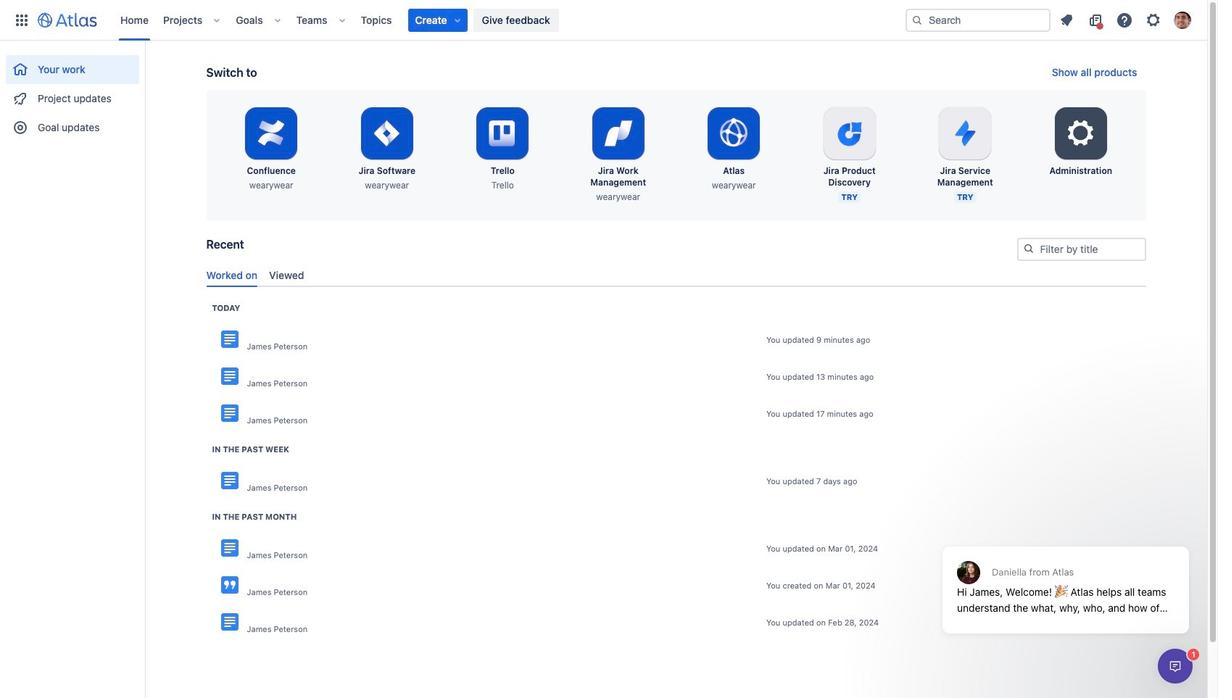 Task type: locate. For each thing, give the bounding box(es) containing it.
1 confluence image from the top
[[221, 405, 238, 422]]

dialog
[[936, 511, 1197, 645]]

2 vertical spatial heading
[[212, 511, 297, 523]]

0 vertical spatial heading
[[212, 302, 240, 314]]

tab list
[[201, 263, 1152, 287]]

2 confluence image from the top
[[221, 472, 238, 490]]

2 vertical spatial confluence image
[[221, 540, 238, 557]]

banner
[[0, 0, 1208, 41]]

1 vertical spatial confluence image
[[221, 472, 238, 490]]

group
[[6, 41, 139, 147]]

confluence image
[[221, 331, 238, 348], [221, 368, 238, 385], [221, 577, 238, 594], [221, 614, 238, 631]]

settings image
[[1145, 11, 1163, 29], [1064, 116, 1099, 151]]

search image
[[912, 14, 923, 26]]

3 confluence image from the top
[[221, 577, 238, 594]]

confluence image for 2nd heading from the top
[[221, 472, 238, 490]]

1 vertical spatial heading
[[212, 444, 289, 455]]

3 heading from the top
[[212, 511, 297, 523]]

3 confluence image from the top
[[221, 540, 238, 557]]

0 vertical spatial settings image
[[1145, 11, 1163, 29]]

help image
[[1116, 11, 1134, 29]]

1 confluence image from the top
[[221, 331, 238, 348]]

confluence image
[[221, 405, 238, 422], [221, 472, 238, 490], [221, 540, 238, 557]]

1 vertical spatial settings image
[[1064, 116, 1099, 151]]

heading
[[212, 302, 240, 314], [212, 444, 289, 455], [212, 511, 297, 523]]

0 vertical spatial confluence image
[[221, 405, 238, 422]]

top element
[[9, 0, 906, 40]]

confluence image for third heading from the top
[[221, 540, 238, 557]]

search image
[[1023, 243, 1035, 255]]



Task type: vqa. For each thing, say whether or not it's contained in the screenshot.
the Help on the right of page
no



Task type: describe. For each thing, give the bounding box(es) containing it.
Search field
[[906, 8, 1051, 32]]

account image
[[1174, 11, 1192, 29]]

notifications image
[[1058, 11, 1076, 29]]

4 confluence image from the top
[[221, 614, 238, 631]]

Filter by title field
[[1019, 239, 1145, 260]]

2 confluence image from the top
[[221, 368, 238, 385]]

0 horizontal spatial settings image
[[1064, 116, 1099, 151]]

2 heading from the top
[[212, 444, 289, 455]]

1 horizontal spatial settings image
[[1145, 11, 1163, 29]]

1 heading from the top
[[212, 302, 240, 314]]

switch to... image
[[13, 11, 30, 29]]



